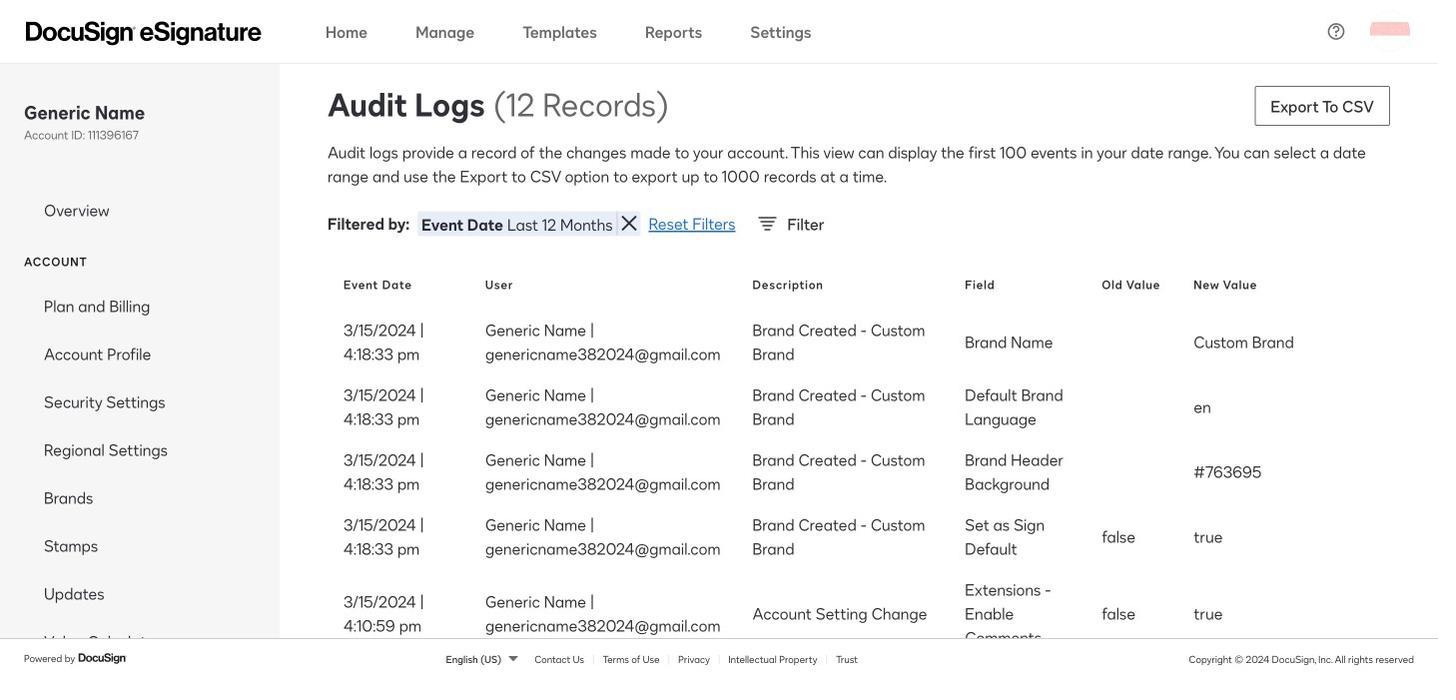 Task type: vqa. For each thing, say whether or not it's contained in the screenshot.
Agreement Actions element
no



Task type: locate. For each thing, give the bounding box(es) containing it.
docusign admin image
[[26, 21, 262, 45]]

account element
[[0, 282, 280, 665]]

your uploaded profile image image
[[1370, 11, 1410, 51]]



Task type: describe. For each thing, give the bounding box(es) containing it.
docusign image
[[78, 650, 128, 666]]



